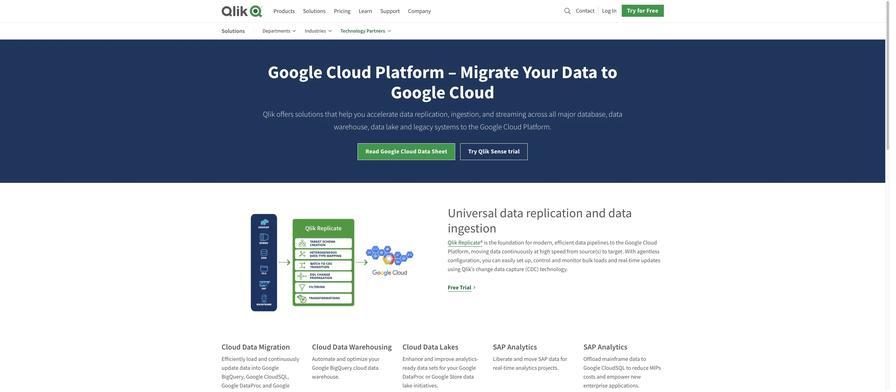 Task type: describe. For each thing, give the bounding box(es) containing it.
industries link
[[305, 23, 332, 39]]

qlik main element
[[274, 5, 664, 17]]

go to the home page. image
[[222, 5, 262, 17]]

can
[[492, 257, 501, 265]]

sap analytics for mainframe
[[584, 343, 628, 353]]

and down "cloudsql,"
[[263, 383, 272, 390]]

partners
[[367, 28, 385, 34]]

try qlik sense trial link
[[461, 144, 528, 160]]

sap inside the liberate and move sap data for real-time analytics projects.
[[538, 356, 548, 364]]

to inside google cloud platform – migrate your data to google cloud
[[601, 61, 618, 84]]

using
[[448, 266, 461, 273]]

platform,
[[448, 248, 470, 256]]

data for cloud data warehousing
[[333, 343, 348, 353]]

qlik for qlik offers solutions that help you accelerate data replication, ingestion, and streaming across all major database, data warehouse, data lake and legacy systems to the google cloud platform.
[[263, 110, 275, 119]]

technology
[[341, 28, 366, 34]]

free inside qlik main element
[[647, 7, 659, 15]]

empower
[[607, 374, 630, 381]]

qlik for qlik replicate®
[[448, 240, 457, 247]]

help
[[339, 110, 353, 119]]

free trial link
[[448, 284, 476, 293]]

lakes
[[440, 343, 459, 353]]

qlik's
[[462, 266, 475, 273]]

data for cloud data lakes
[[423, 343, 438, 353]]

technology partners
[[341, 28, 385, 34]]

cloud inside qlik offers solutions that help you accelerate data replication, ingestion, and streaming across all major database, data warehouse, data lake and legacy systems to the google cloud platform.
[[504, 122, 522, 132]]

ingestion
[[448, 221, 497, 237]]

cloudsql,
[[264, 374, 289, 381]]

menu bar inside qlik main element
[[274, 5, 431, 17]]

and inside "enhance and improve analytics- ready data sets for your google dataproc or google store data lake initiatives."
[[424, 356, 433, 364]]

for inside "enhance and improve analytics- ready data sets for your google dataproc or google store data lake initiatives."
[[440, 365, 446, 372]]

from
[[567, 248, 579, 256]]

departments link
[[263, 23, 296, 39]]

analytics for and
[[507, 343, 537, 353]]

sense
[[491, 148, 507, 156]]

cloud data migration
[[222, 343, 290, 353]]

solutions menu bar
[[222, 23, 400, 39]]

log in
[[602, 7, 617, 15]]

analytics
[[516, 365, 537, 372]]

try for free
[[627, 7, 659, 15]]

source(s)
[[580, 248, 601, 256]]

load
[[247, 356, 257, 364]]

bigquery,
[[222, 374, 245, 381]]

projects.
[[538, 365, 559, 372]]

sap analytics for and
[[493, 343, 537, 353]]

warehousing
[[349, 343, 392, 353]]

easily
[[502, 257, 516, 265]]

warehouse.
[[312, 374, 340, 381]]

google cloud platform – migrate your data to google cloud
[[268, 61, 618, 105]]

cloud inside is the foundation for modern, efficient data pipelines to the google cloud platform, moving data continuously at high speed from source(s) to target. with agentless configuration, you can easily set up, control and monitor bulk loads and real-time updates using qlik's change data capture (cdc) technology.
[[643, 240, 657, 247]]

data inside the liberate and move sap data for real-time analytics projects.
[[549, 356, 560, 364]]

the inside qlik offers solutions that help you accelerate data replication, ingestion, and streaming across all major database, data warehouse, data lake and legacy systems to the google cloud platform.
[[469, 122, 479, 132]]

or
[[426, 374, 431, 381]]

pricing link
[[334, 5, 351, 17]]

industries
[[305, 28, 326, 34]]

technology partners link
[[341, 23, 391, 39]]

company
[[408, 8, 431, 15]]

moving
[[471, 248, 489, 256]]

real- inside is the foundation for modern, efficient data pipelines to the google cloud platform, moving data continuously at high speed from source(s) to target. with agentless configuration, you can easily set up, control and monitor bulk loads and real-time updates using qlik's change data capture (cdc) technology.
[[619, 257, 629, 265]]

ingestion,
[[451, 110, 481, 119]]

read google cloud data sheet link
[[358, 144, 455, 160]]

enhance and improve analytics- ready data sets for your google dataproc or google store data lake initiatives.
[[403, 356, 479, 390]]

log
[[602, 7, 611, 15]]

updates
[[641, 257, 661, 265]]

sheet
[[432, 148, 448, 156]]

(cdc)
[[526, 266, 539, 273]]

–
[[448, 61, 457, 84]]

solutions for solutions menu bar
[[222, 27, 245, 35]]

read google cloud data sheet
[[366, 148, 448, 156]]

cloud data lakes
[[403, 343, 459, 353]]

and inside the liberate and move sap data for real-time analytics projects.
[[514, 356, 523, 364]]

2 horizontal spatial qlik
[[479, 148, 490, 156]]

qlik offers solutions that help you accelerate data replication, ingestion, and streaming across all major database, data warehouse, data lake and legacy systems to the google cloud platform.
[[263, 110, 623, 132]]

reduce
[[633, 365, 649, 372]]

contact
[[576, 7, 595, 15]]

all
[[549, 110, 556, 119]]

offload
[[584, 356, 601, 364]]

replicate®
[[459, 240, 483, 247]]

enterprise
[[584, 383, 608, 390]]

your inside "enhance and improve analytics- ready data sets for your google dataproc or google store data lake initiatives."
[[447, 365, 458, 372]]

universal
[[448, 205, 498, 222]]

trial
[[508, 148, 520, 156]]

monitor
[[562, 257, 581, 265]]

solutions link
[[303, 5, 326, 17]]

support link
[[381, 5, 400, 17]]

offload mainframe data to google cloudsql to reduce mips costs and empower new enterprise applications.
[[584, 356, 661, 390]]

illustration showing qlik replicate moving data from multiple sources to google cloud platform. image
[[222, 206, 438, 319]]

foundation
[[498, 240, 524, 247]]

continuously inside is the foundation for modern, efficient data pipelines to the google cloud platform, moving data continuously at high speed from source(s) to target. with agentless configuration, you can easily set up, control and monitor bulk loads and real-time updates using qlik's change data capture (cdc) technology.
[[502, 248, 533, 256]]

qlik replicate®
[[448, 240, 483, 247]]

capture
[[506, 266, 524, 273]]

offers
[[277, 110, 294, 119]]

data inside efficiently load and continuously update data into google bigquery, google cloudsql, google dataproc and goo
[[240, 365, 250, 372]]

speed
[[552, 248, 566, 256]]

1 vertical spatial free
[[448, 284, 459, 292]]

pricing
[[334, 8, 351, 15]]

update
[[222, 365, 239, 372]]

move
[[524, 356, 537, 364]]

change
[[476, 266, 493, 273]]



Task type: vqa. For each thing, say whether or not it's contained in the screenshot.
Phone (optional) text box
no



Task type: locate. For each thing, give the bounding box(es) containing it.
sap for liberate and move sap data for real-time analytics projects.
[[493, 343, 506, 353]]

qlik left sense in the top of the page
[[479, 148, 490, 156]]

and up enterprise
[[597, 374, 606, 381]]

initiatives.
[[414, 383, 438, 390]]

1 horizontal spatial you
[[482, 257, 491, 265]]

sets
[[429, 365, 438, 372]]

and inside offload mainframe data to google cloudsql to reduce mips costs and empower new enterprise applications.
[[597, 374, 606, 381]]

learn link
[[359, 5, 372, 17]]

real- inside the liberate and move sap data for real-time analytics projects.
[[493, 365, 504, 372]]

replication
[[526, 205, 583, 222]]

1 horizontal spatial sap analytics
[[584, 343, 628, 353]]

free trial
[[448, 284, 471, 292]]

try right in
[[627, 7, 636, 15]]

time down liberate
[[504, 365, 515, 372]]

your
[[369, 356, 380, 364], [447, 365, 458, 372]]

store
[[450, 374, 462, 381]]

0 horizontal spatial try
[[468, 148, 477, 156]]

qlik inside qlik offers solutions that help you accelerate data replication, ingestion, and streaming across all major database, data warehouse, data lake and legacy systems to the google cloud platform.
[[263, 110, 275, 119]]

in
[[612, 7, 617, 15]]

analytics up move
[[507, 343, 537, 353]]

control
[[534, 257, 551, 265]]

0 horizontal spatial qlik
[[263, 110, 275, 119]]

1 horizontal spatial time
[[629, 257, 640, 265]]

pipelines
[[587, 240, 609, 247]]

1 horizontal spatial free
[[647, 7, 659, 15]]

sap for offload mainframe data to google cloudsql to reduce mips costs and empower new enterprise applications.
[[584, 343, 596, 353]]

0 horizontal spatial dataproc
[[240, 383, 261, 390]]

lake inside "enhance and improve analytics- ready data sets for your google dataproc or google store data lake initiatives."
[[403, 383, 413, 390]]

learn
[[359, 8, 372, 15]]

for inside qlik main element
[[637, 7, 645, 15]]

migrate
[[460, 61, 519, 84]]

0 horizontal spatial sap analytics
[[493, 343, 537, 353]]

google inside is the foundation for modern, efficient data pipelines to the google cloud platform, moving data continuously at high speed from source(s) to target. with agentless configuration, you can easily set up, control and monitor bulk loads and real-time updates using qlik's change data capture (cdc) technology.
[[625, 240, 642, 247]]

try left sense in the top of the page
[[468, 148, 477, 156]]

solutions
[[303, 8, 326, 15], [222, 27, 245, 35]]

cloud
[[353, 365, 367, 372]]

lake down accelerate
[[386, 122, 399, 132]]

lake inside qlik offers solutions that help you accelerate data replication, ingestion, and streaming across all major database, data warehouse, data lake and legacy systems to the google cloud platform.
[[386, 122, 399, 132]]

applications.
[[609, 383, 640, 390]]

1 horizontal spatial sap
[[538, 356, 548, 364]]

google inside offload mainframe data to google cloudsql to reduce mips costs and empower new enterprise applications.
[[584, 365, 601, 372]]

0 vertical spatial lake
[[386, 122, 399, 132]]

1 horizontal spatial try
[[627, 7, 636, 15]]

for inside the liberate and move sap data for real-time analytics projects.
[[561, 356, 567, 364]]

1 vertical spatial you
[[482, 257, 491, 265]]

efficiently load and continuously update data into google bigquery, google cloudsql, google dataproc and goo
[[222, 356, 299, 391]]

solutions down go to the home page. image
[[222, 27, 245, 35]]

time inside is the foundation for modern, efficient data pipelines to the google cloud platform, moving data continuously at high speed from source(s) to target. with agentless configuration, you can easily set up, control and monitor bulk loads and real-time updates using qlik's change data capture (cdc) technology.
[[629, 257, 640, 265]]

1 horizontal spatial solutions
[[303, 8, 326, 15]]

improve
[[435, 356, 454, 364]]

you up the change
[[482, 257, 491, 265]]

at
[[534, 248, 539, 256]]

modern,
[[533, 240, 554, 247]]

solutions inside qlik main element
[[303, 8, 326, 15]]

sap up the offload
[[584, 343, 596, 353]]

0 horizontal spatial solutions
[[222, 27, 245, 35]]

time down with
[[629, 257, 640, 265]]

0 vertical spatial solutions
[[303, 8, 326, 15]]

0 horizontal spatial your
[[369, 356, 380, 364]]

liberate and move sap data for real-time analytics projects.
[[493, 356, 567, 372]]

data inside automate and optimize your google bigquery cloud data warehouse.
[[368, 365, 379, 372]]

is
[[484, 240, 488, 247]]

0 horizontal spatial free
[[448, 284, 459, 292]]

you inside qlik offers solutions that help you accelerate data replication, ingestion, and streaming across all major database, data warehouse, data lake and legacy systems to the google cloud platform.
[[354, 110, 365, 119]]

the down ingestion,
[[469, 122, 479, 132]]

your
[[523, 61, 558, 84]]

0 vertical spatial time
[[629, 257, 640, 265]]

for inside is the foundation for modern, efficient data pipelines to the google cloud platform, moving data continuously at high speed from source(s) to target. with agentless configuration, you can easily set up, control and monitor bulk loads and real-time updates using qlik's change data capture (cdc) technology.
[[526, 240, 532, 247]]

solutions for solutions link
[[303, 8, 326, 15]]

database,
[[578, 110, 607, 119]]

1 vertical spatial time
[[504, 365, 515, 372]]

google inside qlik offers solutions that help you accelerate data replication, ingestion, and streaming across all major database, data warehouse, data lake and legacy systems to the google cloud platform.
[[480, 122, 502, 132]]

you inside is the foundation for modern, efficient data pipelines to the google cloud platform, moving data continuously at high speed from source(s) to target. with agentless configuration, you can easily set up, control and monitor bulk loads and real-time updates using qlik's change data capture (cdc) technology.
[[482, 257, 491, 265]]

try for free link
[[622, 5, 664, 17]]

continuously up set
[[502, 248, 533, 256]]

2 sap analytics from the left
[[584, 343, 628, 353]]

1 vertical spatial dataproc
[[240, 383, 261, 390]]

analytics-
[[456, 356, 479, 364]]

1 vertical spatial solutions
[[222, 27, 245, 35]]

0 horizontal spatial you
[[354, 110, 365, 119]]

and left the legacy
[[400, 122, 412, 132]]

bulk
[[583, 257, 593, 265]]

0 horizontal spatial continuously
[[268, 356, 299, 364]]

platform
[[375, 61, 445, 84]]

sap analytics
[[493, 343, 537, 353], [584, 343, 628, 353]]

1 horizontal spatial dataproc
[[403, 374, 424, 381]]

try
[[627, 7, 636, 15], [468, 148, 477, 156]]

1 horizontal spatial qlik
[[448, 240, 457, 247]]

analytics for mainframe
[[598, 343, 628, 353]]

high
[[540, 248, 550, 256]]

1 horizontal spatial lake
[[403, 383, 413, 390]]

technology.
[[540, 266, 568, 273]]

warehouse,
[[334, 122, 369, 132]]

migration
[[259, 343, 290, 353]]

real-
[[619, 257, 629, 265], [493, 365, 504, 372]]

data for cloud data migration
[[242, 343, 257, 353]]

time inside the liberate and move sap data for real-time analytics projects.
[[504, 365, 515, 372]]

try qlik sense trial
[[468, 148, 520, 156]]

data
[[562, 61, 598, 84], [418, 148, 431, 156], [242, 343, 257, 353], [333, 343, 348, 353], [423, 343, 438, 353]]

analytics up mainframe
[[598, 343, 628, 353]]

qlik
[[263, 110, 275, 119], [479, 148, 490, 156], [448, 240, 457, 247]]

data inside offload mainframe data to google cloudsql to reduce mips costs and empower new enterprise applications.
[[630, 356, 640, 364]]

and down 'speed'
[[552, 257, 561, 265]]

and inside universal data replication and data ingestion
[[586, 205, 606, 222]]

across
[[528, 110, 548, 119]]

replication,
[[415, 110, 450, 119]]

qlik left offers
[[263, 110, 275, 119]]

0 horizontal spatial time
[[504, 365, 515, 372]]

loads
[[594, 257, 607, 265]]

cloud
[[326, 61, 372, 84], [449, 81, 495, 105], [504, 122, 522, 132], [401, 148, 417, 156], [643, 240, 657, 247], [222, 343, 241, 353], [312, 343, 331, 353], [403, 343, 422, 353]]

0 vertical spatial you
[[354, 110, 365, 119]]

sap analytics up liberate
[[493, 343, 537, 353]]

2 analytics from the left
[[598, 343, 628, 353]]

agentless
[[637, 248, 660, 256]]

and right ingestion,
[[482, 110, 494, 119]]

up,
[[525, 257, 533, 265]]

to inside qlik offers solutions that help you accelerate data replication, ingestion, and streaming across all major database, data warehouse, data lake and legacy systems to the google cloud platform.
[[461, 122, 467, 132]]

target.
[[609, 248, 624, 256]]

continuously inside efficiently load and continuously update data into google bigquery, google cloudsql, google dataproc and goo
[[268, 356, 299, 364]]

1 vertical spatial real-
[[493, 365, 504, 372]]

with
[[625, 248, 636, 256]]

liberate
[[493, 356, 513, 364]]

menu bar containing products
[[274, 5, 431, 17]]

universal data replication and data ingestion
[[448, 205, 632, 237]]

continuously
[[502, 248, 533, 256], [268, 356, 299, 364]]

the up target.
[[616, 240, 624, 247]]

0 vertical spatial your
[[369, 356, 380, 364]]

data inside google cloud platform – migrate your data to google cloud
[[562, 61, 598, 84]]

1 horizontal spatial real-
[[619, 257, 629, 265]]

1 vertical spatial your
[[447, 365, 458, 372]]

0 vertical spatial qlik
[[263, 110, 275, 119]]

real- down liberate
[[493, 365, 504, 372]]

1 horizontal spatial continuously
[[502, 248, 533, 256]]

dataproc down "into" at the bottom
[[240, 383, 261, 390]]

solutions up industries
[[303, 8, 326, 15]]

1 vertical spatial try
[[468, 148, 477, 156]]

lake down ready
[[403, 383, 413, 390]]

and up 'pipelines'
[[586, 205, 606, 222]]

products link
[[274, 5, 295, 17]]

solutions inside menu bar
[[222, 27, 245, 35]]

0 vertical spatial continuously
[[502, 248, 533, 256]]

try inside qlik main element
[[627, 7, 636, 15]]

0 horizontal spatial lake
[[386, 122, 399, 132]]

free
[[647, 7, 659, 15], [448, 284, 459, 292]]

log in link
[[602, 6, 617, 16]]

data
[[400, 110, 413, 119], [609, 110, 623, 119], [371, 122, 385, 132], [500, 205, 524, 222], [609, 205, 632, 222], [575, 240, 586, 247], [490, 248, 501, 256], [494, 266, 505, 273], [549, 356, 560, 364], [630, 356, 640, 364], [240, 365, 250, 372], [368, 365, 379, 372], [417, 365, 428, 372], [464, 374, 474, 381]]

google inside automate and optimize your google bigquery cloud data warehouse.
[[312, 365, 329, 372]]

and up bigquery
[[337, 356, 346, 364]]

solutions
[[295, 110, 323, 119]]

systems
[[435, 122, 459, 132]]

your down warehousing
[[369, 356, 380, 364]]

and down target.
[[608, 257, 617, 265]]

qlik up platform,
[[448, 240, 457, 247]]

1 sap analytics from the left
[[493, 343, 537, 353]]

real- down with
[[619, 257, 629, 265]]

0 vertical spatial dataproc
[[403, 374, 424, 381]]

sap up projects.
[[538, 356, 548, 364]]

0 vertical spatial real-
[[619, 257, 629, 265]]

and up sets
[[424, 356, 433, 364]]

ready
[[403, 365, 416, 372]]

is the foundation for modern, efficient data pipelines to the google cloud platform, moving data continuously at high speed from source(s) to target. with agentless configuration, you can easily set up, control and monitor bulk loads and real-time updates using qlik's change data capture (cdc) technology.
[[448, 240, 661, 273]]

1 horizontal spatial analytics
[[598, 343, 628, 353]]

1 horizontal spatial your
[[447, 365, 458, 372]]

2 vertical spatial qlik
[[448, 240, 457, 247]]

accelerate
[[367, 110, 398, 119]]

your up store
[[447, 365, 458, 372]]

dataproc down ready
[[403, 374, 424, 381]]

automate and optimize your google bigquery cloud data warehouse.
[[312, 356, 380, 381]]

and up the analytics
[[514, 356, 523, 364]]

2 horizontal spatial the
[[616, 240, 624, 247]]

major
[[558, 110, 576, 119]]

bigquery
[[330, 365, 352, 372]]

1 analytics from the left
[[507, 343, 537, 353]]

the right is
[[489, 240, 497, 247]]

new
[[631, 374, 641, 381]]

you right help
[[354, 110, 365, 119]]

1 horizontal spatial the
[[489, 240, 497, 247]]

0 horizontal spatial the
[[469, 122, 479, 132]]

and inside automate and optimize your google bigquery cloud data warehouse.
[[337, 356, 346, 364]]

your inside automate and optimize your google bigquery cloud data warehouse.
[[369, 356, 380, 364]]

for left modern,
[[526, 240, 532, 247]]

for left the offload
[[561, 356, 567, 364]]

for down improve
[[440, 365, 446, 372]]

dataproc inside efficiently load and continuously update data into google bigquery, google cloudsql, google dataproc and goo
[[240, 383, 261, 390]]

1 vertical spatial lake
[[403, 383, 413, 390]]

sap up liberate
[[493, 343, 506, 353]]

sap analytics up mainframe
[[584, 343, 628, 353]]

read
[[366, 148, 379, 156]]

2 horizontal spatial sap
[[584, 343, 596, 353]]

and right load
[[258, 356, 267, 364]]

try for try qlik sense trial
[[468, 148, 477, 156]]

1 vertical spatial continuously
[[268, 356, 299, 364]]

for right in
[[637, 7, 645, 15]]

0 vertical spatial try
[[627, 7, 636, 15]]

dataproc inside "enhance and improve analytics- ready data sets for your google dataproc or google store data lake initiatives."
[[403, 374, 424, 381]]

0 vertical spatial free
[[647, 7, 659, 15]]

0 horizontal spatial sap
[[493, 343, 506, 353]]

configuration,
[[448, 257, 481, 265]]

the
[[469, 122, 479, 132], [489, 240, 497, 247], [616, 240, 624, 247]]

you
[[354, 110, 365, 119], [482, 257, 491, 265]]

efficient
[[555, 240, 574, 247]]

menu bar
[[274, 5, 431, 17]]

1 vertical spatial qlik
[[479, 148, 490, 156]]

continuously down migration
[[268, 356, 299, 364]]

departments
[[263, 28, 290, 34]]

0 horizontal spatial analytics
[[507, 343, 537, 353]]

0 horizontal spatial real-
[[493, 365, 504, 372]]

try for try for free
[[627, 7, 636, 15]]

cloud data warehousing
[[312, 343, 392, 353]]

company link
[[408, 5, 431, 17]]



